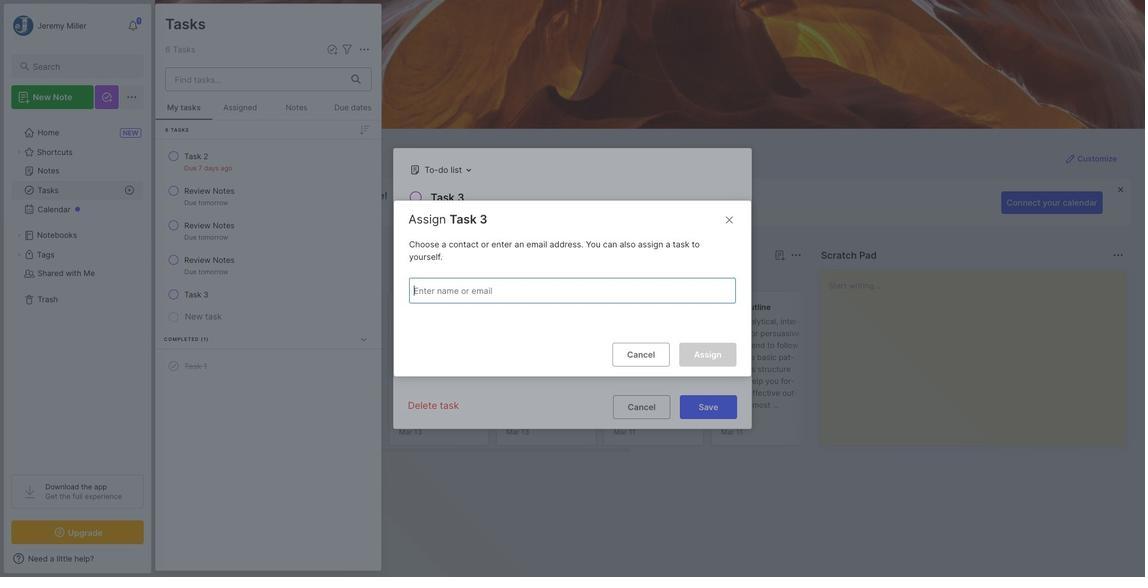 Task type: locate. For each thing, give the bounding box(es) containing it.
review notes 1 cell
[[184, 185, 235, 197]]

row group
[[156, 121, 381, 387], [174, 291, 1033, 453]]

main element
[[0, 0, 155, 578]]

close image
[[723, 213, 737, 227]]

expand notebooks image
[[16, 232, 23, 239]]

row
[[161, 146, 377, 178], [161, 180, 377, 212], [161, 215, 377, 247], [161, 249, 377, 282], [161, 284, 377, 306], [161, 356, 377, 377]]

tab list
[[177, 270, 800, 284]]

collapse 01_completed image
[[358, 334, 370, 346]]

1 horizontal spatial tab
[[216, 270, 265, 284]]

tab down review notes 3 "cell"
[[216, 270, 265, 284]]

4 row from the top
[[161, 249, 377, 282]]

Search text field
[[33, 61, 133, 72]]

tab
[[177, 270, 212, 284], [216, 270, 265, 284]]

2 row from the top
[[161, 180, 377, 212]]

None search field
[[33, 59, 133, 73]]

new task image
[[326, 44, 338, 55]]

review notes 3 cell
[[184, 254, 235, 266]]

1 row from the top
[[161, 146, 377, 178]]

0 horizontal spatial tab
[[177, 270, 212, 284]]

expand tags image
[[16, 251, 23, 258]]

Add tag field
[[413, 284, 681, 297]]

tree
[[4, 116, 151, 464]]

task 1 0 cell
[[184, 360, 207, 372]]

tab up task 3 4 cell
[[177, 270, 212, 284]]



Task type: describe. For each thing, give the bounding box(es) containing it.
review notes 2 cell
[[184, 220, 235, 232]]

none search field inside main element
[[33, 59, 133, 73]]

6 row from the top
[[161, 356, 377, 377]]

task 2 0 cell
[[184, 150, 208, 162]]

thumbnail image
[[614, 374, 659, 419]]

3 row from the top
[[161, 215, 377, 247]]

1 tab from the left
[[177, 270, 212, 284]]

tree inside main element
[[4, 116, 151, 464]]

Find tasks… text field
[[168, 70, 344, 89]]

2 tab from the left
[[216, 270, 265, 284]]

Start writing… text field
[[829, 270, 1126, 436]]

5 row from the top
[[161, 284, 377, 306]]

task 3 4 cell
[[184, 289, 209, 301]]



Task type: vqa. For each thing, say whether or not it's contained in the screenshot.
"Trash"
no



